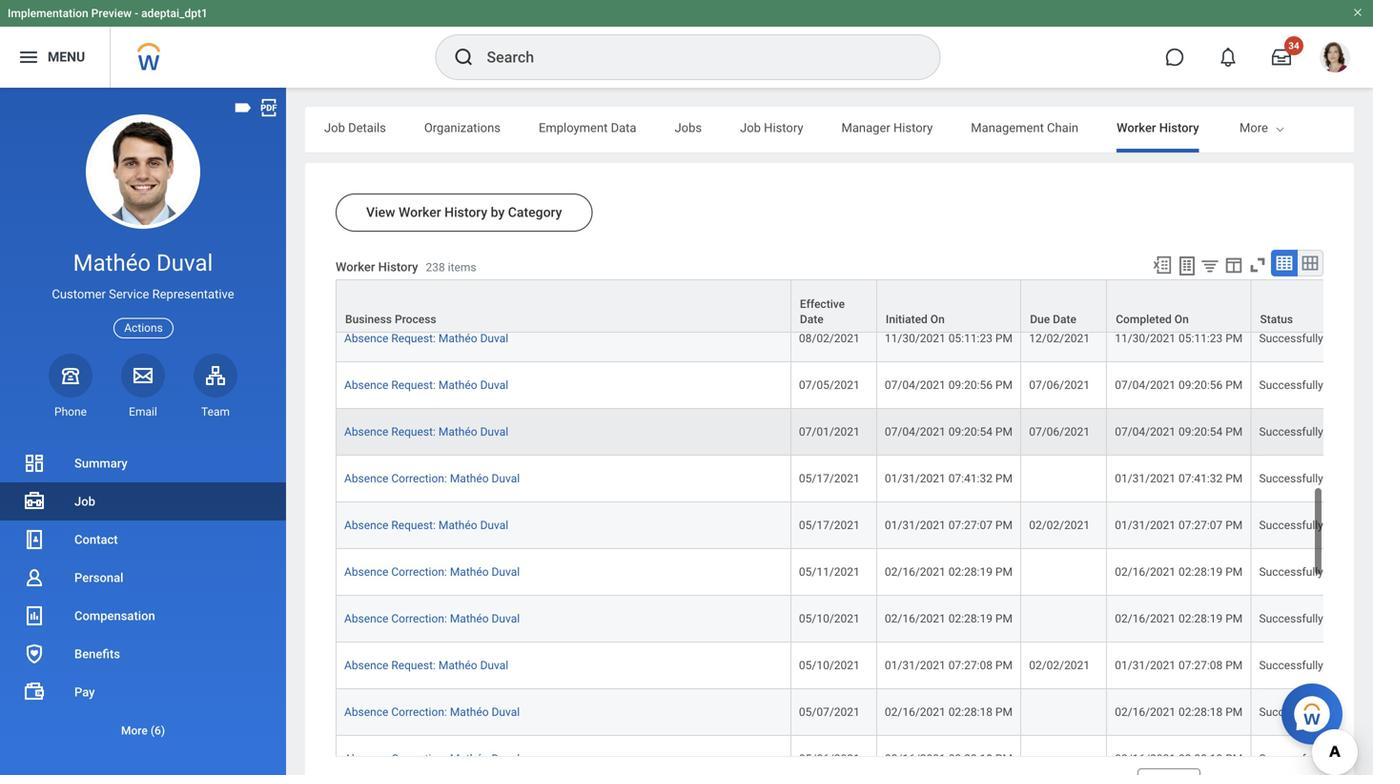 Task type: vqa. For each thing, say whether or not it's contained in the screenshot.
the for within the Memo element
no



Task type: locate. For each thing, give the bounding box(es) containing it.
history left "238"
[[378, 260, 418, 274]]

1 horizontal spatial 02:28:18
[[1179, 706, 1223, 719]]

01/31/2021 07:41:32 pm
[[885, 472, 1013, 486], [1116, 472, 1243, 486]]

09:20:56
[[949, 379, 993, 392], [1179, 379, 1223, 392]]

02/16/2021
[[885, 566, 946, 579], [1116, 566, 1176, 579], [885, 613, 946, 626], [1116, 613, 1176, 626], [885, 706, 946, 719], [1116, 706, 1176, 719]]

2 07/04/2021 09:20:54 pm from the left
[[1116, 426, 1243, 439]]

2 absence request: mathéo duval from the top
[[344, 379, 509, 392]]

mathéo inside navigation pane region
[[73, 250, 151, 277]]

10 complete from the top
[[1327, 706, 1374, 719]]

1 horizontal spatial job
[[324, 121, 345, 135]]

1 vertical spatial 07/06/2021
[[1030, 426, 1091, 439]]

1 horizontal spatial 09:20:56
[[1179, 379, 1223, 392]]

manager history
[[842, 121, 933, 135]]

0 horizontal spatial on
[[931, 313, 945, 326]]

2 absence correction: mathéo duval link from the top
[[344, 566, 520, 579]]

9 successfully from the top
[[1260, 659, 1324, 673]]

8 successfully complete from the top
[[1260, 613, 1374, 626]]

absence correction: mathéo duval link for 05/17/2021
[[344, 472, 520, 486]]

date down effective
[[800, 313, 824, 326]]

duval for 5th row from the bottom of the page
[[492, 566, 520, 579]]

absence request: mathéo duval
[[344, 332, 509, 345], [344, 379, 509, 392], [344, 426, 509, 439], [344, 519, 509, 532], [344, 659, 509, 673]]

date inside effective date
[[800, 313, 824, 326]]

timeline
[[1238, 121, 1285, 135]]

07/04/2021 09:20:54 pm
[[885, 426, 1013, 439], [1116, 426, 1243, 439]]

manager
[[842, 121, 891, 135]]

1 complete from the top
[[1327, 285, 1374, 299]]

0 horizontal spatial 07:27:07
[[949, 519, 993, 532]]

2 date from the left
[[1053, 313, 1077, 326]]

05/17/2021
[[799, 472, 860, 486], [799, 519, 860, 532]]

1 absence request: mathéo duval from the top
[[344, 332, 509, 345]]

0 horizontal spatial 01/31/2021 07:41:32 pm
[[885, 472, 1013, 486]]

1 01/31/2021 07:27:07 pm from the left
[[885, 519, 1013, 532]]

2 02/16/2021 02:28:18 pm from the left
[[1116, 706, 1243, 719]]

absence for tenth row from the bottom
[[344, 332, 389, 345]]

menu button
[[0, 27, 110, 88]]

correction: for 05/10/2021
[[392, 613, 447, 626]]

6 absence from the top
[[344, 566, 389, 579]]

request: for 07/05/2021
[[392, 379, 436, 392]]

05/17/2021 for 01/31/2021 07:27:07 pm
[[799, 519, 860, 532]]

0 vertical spatial 02/02/2021
[[1030, 519, 1091, 532]]

7 absence from the top
[[344, 613, 389, 626]]

more left (6)
[[121, 725, 148, 738]]

view
[[366, 205, 396, 220]]

6 successfully complete from the top
[[1260, 519, 1374, 532]]

complete for row containing 08/10/2021
[[1327, 285, 1374, 299]]

absence for 7th row from the top
[[344, 519, 389, 532]]

view worker history by category
[[366, 205, 562, 220]]

2 vertical spatial worker
[[336, 260, 375, 274]]

row containing 08/10/2021
[[336, 269, 1374, 316]]

personal
[[74, 571, 124, 585]]

3 complete from the top
[[1327, 379, 1374, 392]]

phone mathéo duval element
[[49, 404, 93, 420]]

0 vertical spatial 07/06/2021
[[1030, 379, 1091, 392]]

more for more
[[1240, 121, 1269, 135]]

02/02/2021
[[1030, 519, 1091, 532], [1030, 659, 1091, 673]]

worker for worker history 238 items
[[336, 260, 375, 274]]

0 horizontal spatial worker
[[336, 260, 375, 274]]

0 horizontal spatial 09:20:54
[[949, 426, 993, 439]]

1 vertical spatial 05/17/2021
[[799, 519, 860, 532]]

4 request: from the top
[[392, 519, 436, 532]]

09:20:56 down initiated on popup button on the right top of page
[[949, 379, 993, 392]]

on right initiated on the right top of the page
[[931, 313, 945, 326]]

0 horizontal spatial 07:27:08
[[949, 659, 993, 673]]

history left the by in the left top of the page
[[445, 205, 488, 220]]

team
[[201, 405, 230, 419]]

11/30/2021 05:11:23 pm down the completed on
[[1116, 332, 1243, 345]]

1 05:11:23 from the left
[[949, 332, 993, 345]]

3 absence from the top
[[344, 426, 389, 439]]

2 07/06/2021 from the top
[[1030, 426, 1091, 439]]

on for completed on
[[1175, 313, 1190, 326]]

history right manager
[[894, 121, 933, 135]]

2 row from the top
[[336, 280, 1374, 333]]

business
[[345, 313, 392, 326]]

history inside button
[[445, 205, 488, 220]]

3 absence correction: mathéo duval from the top
[[344, 613, 520, 626]]

(6)
[[151, 725, 165, 738]]

01/31/2021
[[885, 472, 946, 486], [1116, 472, 1176, 486], [885, 519, 946, 532], [1116, 519, 1176, 532], [885, 659, 946, 673], [1116, 659, 1176, 673]]

07/04/2021 09:20:56 pm down the completed on
[[1116, 379, 1243, 392]]

close environment banner image
[[1353, 7, 1364, 18]]

1 horizontal spatial 07/04/2021 09:20:54 pm
[[1116, 426, 1243, 439]]

4 absence correction: mathéo duval from the top
[[344, 706, 520, 719]]

07/04/2021
[[885, 379, 946, 392], [1116, 379, 1176, 392], [885, 426, 946, 439], [1116, 426, 1176, 439]]

2 absence from the top
[[344, 379, 389, 392]]

job inside navigation pane region
[[74, 495, 95, 509]]

1 row from the top
[[336, 269, 1374, 316]]

history left timeline
[[1160, 121, 1200, 135]]

01/31/2021 07:27:07 pm
[[885, 519, 1013, 532], [1116, 519, 1243, 532]]

0 horizontal spatial 05:11:23
[[949, 332, 993, 345]]

1 on from the left
[[931, 313, 945, 326]]

successfully complete
[[1260, 285, 1374, 299], [1260, 332, 1374, 345], [1260, 379, 1374, 392], [1260, 426, 1374, 439], [1260, 472, 1374, 486], [1260, 519, 1374, 532], [1260, 566, 1374, 579], [1260, 613, 1374, 626], [1260, 659, 1374, 673], [1260, 706, 1374, 719]]

personal link
[[0, 559, 286, 597]]

pay
[[74, 686, 95, 700]]

toolbar
[[1144, 250, 1324, 280]]

absence for third row from the bottom of the page
[[344, 659, 389, 673]]

0 horizontal spatial 11/30/2021 05:11:23 pm
[[885, 332, 1013, 345]]

menu banner
[[0, 0, 1374, 88]]

1 correction: from the top
[[392, 472, 447, 486]]

1 horizontal spatial date
[[1053, 313, 1077, 326]]

1 horizontal spatial more
[[1240, 121, 1269, 135]]

worker inside button
[[399, 205, 441, 220]]

0 horizontal spatial 07/04/2021 09:20:56 pm
[[885, 379, 1013, 392]]

5 successfully complete from the top
[[1260, 472, 1374, 486]]

1 vertical spatial 05/10/2021
[[799, 659, 860, 673]]

list containing summary
[[0, 445, 286, 750]]

7 complete from the top
[[1327, 566, 1374, 579]]

more (6) button
[[0, 712, 286, 750]]

data
[[611, 121, 637, 135]]

date up 12/02/2021
[[1053, 313, 1077, 326]]

contact
[[74, 533, 118, 547]]

job for job history
[[740, 121, 761, 135]]

05/17/2021 up 05/11/2021
[[799, 519, 860, 532]]

correction: for 05/11/2021
[[392, 566, 447, 579]]

effective date button
[[792, 281, 877, 332]]

6 complete from the top
[[1327, 519, 1374, 532]]

chain
[[1048, 121, 1079, 135]]

9 complete from the top
[[1327, 659, 1374, 673]]

0 horizontal spatial 01/31/2021 07:27:08 pm
[[885, 659, 1013, 673]]

1 02/02/2021 from the top
[[1030, 519, 1091, 532]]

7 successfully from the top
[[1260, 566, 1324, 579]]

navigation pane region
[[0, 88, 286, 776]]

successfully
[[1260, 285, 1324, 299], [1260, 332, 1324, 345], [1260, 379, 1324, 392], [1260, 426, 1324, 439], [1260, 472, 1324, 486], [1260, 519, 1324, 532], [1260, 566, 1324, 579], [1260, 613, 1324, 626], [1260, 659, 1324, 673], [1260, 706, 1324, 719]]

2 11/30/2021 05:11:23 pm from the left
[[1116, 332, 1243, 345]]

2 05/17/2021 from the top
[[799, 519, 860, 532]]

07/06/2021 for 07/04/2021 09:20:56 pm
[[1030, 379, 1091, 392]]

worker inside tab list
[[1117, 121, 1157, 135]]

05/17/2021 down "07/01/2021"
[[799, 472, 860, 486]]

4 absence from the top
[[344, 472, 389, 486]]

absence correction: mathéo duval for 05/17/2021
[[344, 472, 520, 486]]

0 vertical spatial 05/10/2021
[[799, 613, 860, 626]]

1 01/31/2021 07:27:08 pm from the left
[[885, 659, 1013, 673]]

request: for 05/17/2021
[[392, 519, 436, 532]]

09:20:54
[[949, 426, 993, 439], [1179, 426, 1223, 439]]

business process button
[[337, 281, 791, 332]]

7 row from the top
[[336, 503, 1374, 550]]

5 request: from the top
[[392, 659, 436, 673]]

1 vertical spatial 02/02/2021
[[1030, 659, 1091, 673]]

1 horizontal spatial 01/31/2021 07:27:07 pm
[[1116, 519, 1243, 532]]

1 05/17/2021 from the top
[[799, 472, 860, 486]]

absence request: mathéo duval for 07/05/2021
[[344, 379, 509, 392]]

4 absence correction: mathéo duval link from the top
[[344, 706, 520, 719]]

3 correction: from the top
[[392, 613, 447, 626]]

3 successfully complete from the top
[[1260, 379, 1374, 392]]

3 successfully from the top
[[1260, 379, 1324, 392]]

1 horizontal spatial 07:27:07
[[1179, 519, 1223, 532]]

4 correction: from the top
[[392, 706, 447, 719]]

1 horizontal spatial 07:27:08
[[1179, 659, 1223, 673]]

0 horizontal spatial more
[[121, 725, 148, 738]]

2 02/02/2021 from the top
[[1030, 659, 1091, 673]]

complete
[[1327, 285, 1374, 299], [1327, 332, 1374, 345], [1327, 379, 1374, 392], [1327, 426, 1374, 439], [1327, 472, 1374, 486], [1327, 519, 1374, 532], [1327, 566, 1374, 579], [1327, 613, 1374, 626], [1327, 659, 1374, 673], [1327, 706, 1374, 719]]

complete for 5th row from the bottom of the page
[[1327, 566, 1374, 579]]

duval for third row from the bottom of the page
[[480, 659, 509, 673]]

worker right chain on the right top of the page
[[1117, 121, 1157, 135]]

0 vertical spatial 05/17/2021
[[799, 472, 860, 486]]

1 horizontal spatial 11/30/2021 05:11:23 pm
[[1116, 332, 1243, 345]]

0 vertical spatial more
[[1240, 121, 1269, 135]]

5 absence from the top
[[344, 519, 389, 532]]

2 request: from the top
[[392, 379, 436, 392]]

job left 'details' on the top left of the page
[[324, 121, 345, 135]]

on
[[931, 313, 945, 326], [1175, 313, 1190, 326]]

job link
[[0, 483, 286, 521]]

more
[[1240, 121, 1269, 135], [121, 725, 148, 738]]

summary link
[[0, 445, 286, 483]]

job right jobs
[[740, 121, 761, 135]]

3 absence request: mathéo duval link from the top
[[344, 426, 509, 439]]

team mathéo duval element
[[194, 404, 238, 420]]

1 absence correction: mathéo duval link from the top
[[344, 472, 520, 486]]

7 successfully complete from the top
[[1260, 566, 1374, 579]]

05/10/2021 down 05/11/2021
[[799, 613, 860, 626]]

duval for seventh row from the bottom
[[492, 472, 520, 486]]

2 absence request: mathéo duval link from the top
[[344, 379, 509, 392]]

complete for 7th row from the top
[[1327, 519, 1374, 532]]

worker up business
[[336, 260, 375, 274]]

0 vertical spatial worker
[[1117, 121, 1157, 135]]

tab list
[[305, 107, 1374, 153]]

duval
[[157, 250, 213, 277], [480, 332, 509, 345], [480, 379, 509, 392], [480, 426, 509, 439], [492, 472, 520, 486], [480, 519, 509, 532], [492, 566, 520, 579], [492, 613, 520, 626], [480, 659, 509, 673], [492, 706, 520, 719]]

request:
[[392, 332, 436, 345], [392, 379, 436, 392], [392, 426, 436, 439], [392, 519, 436, 532], [392, 659, 436, 673]]

1 horizontal spatial 01/31/2021 07:27:08 pm
[[1116, 659, 1243, 673]]

0 horizontal spatial 01/31/2021 07:27:07 pm
[[885, 519, 1013, 532]]

1 09:20:54 from the left
[[949, 426, 993, 439]]

0 horizontal spatial 02/16/2021 02:28:18 pm
[[885, 706, 1013, 719]]

07/04/2021 09:20:56 pm down initiated on on the right top of page
[[885, 379, 1013, 392]]

2 correction: from the top
[[392, 566, 447, 579]]

absence correction: mathéo duval
[[344, 472, 520, 486], [344, 566, 520, 579], [344, 613, 520, 626], [344, 706, 520, 719]]

02:28:18
[[949, 706, 993, 719], [1179, 706, 1223, 719]]

row
[[336, 269, 1374, 316], [336, 280, 1374, 333], [336, 316, 1374, 363], [336, 363, 1374, 409], [336, 409, 1374, 456], [336, 456, 1374, 503], [336, 503, 1374, 550], [336, 550, 1374, 596], [336, 596, 1374, 643], [336, 643, 1374, 690], [336, 690, 1374, 737], [336, 737, 1374, 776]]

0 horizontal spatial job
[[74, 495, 95, 509]]

duval for 7th row from the top
[[480, 519, 509, 532]]

10 successfully complete from the top
[[1260, 706, 1374, 719]]

absence request: mathéo duval link for 08/02/2021
[[344, 332, 509, 345]]

1 05/10/2021 from the top
[[799, 613, 860, 626]]

09:20:56 down the completed on
[[1179, 379, 1223, 392]]

5 absence request: mathéo duval from the top
[[344, 659, 509, 673]]

07/06/2021
[[1030, 379, 1091, 392], [1030, 426, 1091, 439]]

4 absence request: mathéo duval from the top
[[344, 519, 509, 532]]

history for job history
[[764, 121, 804, 135]]

1 horizontal spatial 02/16/2021 02:28:18 pm
[[1116, 706, 1243, 719]]

absence correction: mathéo duval link for 05/07/2021
[[344, 706, 520, 719]]

01/31/2021 07:27:08 pm
[[885, 659, 1013, 673], [1116, 659, 1243, 673]]

absence request: mathéo duval link for 05/10/2021
[[344, 659, 509, 673]]

summary
[[74, 457, 128, 471]]

8 complete from the top
[[1327, 613, 1374, 626]]

absence
[[344, 332, 389, 345], [344, 379, 389, 392], [344, 426, 389, 439], [344, 472, 389, 486], [344, 519, 389, 532], [344, 566, 389, 579], [344, 613, 389, 626], [344, 659, 389, 673], [344, 706, 389, 719]]

on for initiated on
[[931, 313, 945, 326]]

worker history
[[1117, 121, 1200, 135]]

07/05/2021
[[799, 379, 860, 392]]

1 absence correction: mathéo duval from the top
[[344, 472, 520, 486]]

complete for fourth row from the bottom
[[1327, 613, 1374, 626]]

more (6)
[[121, 725, 165, 738]]

05/10/2021 up 05/07/2021
[[799, 659, 860, 673]]

more down 34 button
[[1240, 121, 1269, 135]]

11/30/2021 05:11:23 pm
[[885, 332, 1013, 345], [1116, 332, 1243, 345]]

on right completed
[[1175, 313, 1190, 326]]

job details
[[324, 121, 386, 135]]

08/10/2021
[[799, 285, 860, 299]]

history left manager
[[764, 121, 804, 135]]

1 07/04/2021 09:20:54 pm from the left
[[885, 426, 1013, 439]]

07:27:08
[[949, 659, 993, 673], [1179, 659, 1223, 673]]

0 horizontal spatial 09:20:56
[[949, 379, 993, 392]]

export to excel image
[[1153, 255, 1174, 276]]

1 successfully complete from the top
[[1260, 285, 1374, 299]]

05/11/2021
[[799, 566, 860, 579]]

1 horizontal spatial 09:20:54
[[1179, 426, 1223, 439]]

1 horizontal spatial worker
[[399, 205, 441, 220]]

0 horizontal spatial 11/30/2021
[[885, 332, 946, 345]]

11/30/2021 down completed
[[1116, 332, 1176, 345]]

5 absence request: mathéo duval link from the top
[[344, 659, 509, 673]]

11/30/2021 down initiated on on the right top of page
[[885, 332, 946, 345]]

history for worker history
[[1160, 121, 1200, 135]]

history
[[764, 121, 804, 135], [894, 121, 933, 135], [1160, 121, 1200, 135], [445, 205, 488, 220], [378, 260, 418, 274]]

0 horizontal spatial date
[[800, 313, 824, 326]]

initiated on button
[[878, 281, 1021, 332]]

job up contact at the bottom left of the page
[[74, 495, 95, 509]]

1 date from the left
[[800, 313, 824, 326]]

1 absence from the top
[[344, 332, 389, 345]]

1 horizontal spatial on
[[1175, 313, 1190, 326]]

worker right view
[[399, 205, 441, 220]]

0 horizontal spatial 02:28:18
[[949, 706, 993, 719]]

compensation image
[[23, 605, 46, 628]]

1 vertical spatial more
[[121, 725, 148, 738]]

02/16/2021 02:28:19 pm
[[885, 566, 1013, 579], [1116, 566, 1243, 579], [885, 613, 1013, 626], [1116, 613, 1243, 626]]

personal image
[[23, 567, 46, 590]]

9 absence from the top
[[344, 706, 389, 719]]

11/30/2021 05:11:23 pm down initiated on on the right top of page
[[885, 332, 1013, 345]]

2 horizontal spatial job
[[740, 121, 761, 135]]

3 absence correction: mathéo duval link from the top
[[344, 613, 520, 626]]

4 successfully complete from the top
[[1260, 426, 1374, 439]]

6 successfully from the top
[[1260, 519, 1324, 532]]

expand table image
[[1301, 254, 1320, 273]]

1 horizontal spatial 01/31/2021 07:41:32 pm
[[1116, 472, 1243, 486]]

contact link
[[0, 521, 286, 559]]

1 horizontal spatial 11/30/2021
[[1116, 332, 1176, 345]]

3 request: from the top
[[392, 426, 436, 439]]

1 horizontal spatial 05:11:23
[[1179, 332, 1223, 345]]

request: for 08/02/2021
[[392, 332, 436, 345]]

complete for tenth row from the bottom
[[1327, 332, 1374, 345]]

2 horizontal spatial worker
[[1117, 121, 1157, 135]]

mail image
[[132, 364, 155, 387]]

date for effective date
[[800, 313, 824, 326]]

duval for 5th row from the top
[[480, 426, 509, 439]]

correction:
[[392, 472, 447, 486], [392, 566, 447, 579], [392, 613, 447, 626], [392, 706, 447, 719]]

07/04/2021 09:20:56 pm
[[885, 379, 1013, 392], [1116, 379, 1243, 392]]

absence for 5th row from the top
[[344, 426, 389, 439]]

absence correction: mathéo duval link for 05/10/2021
[[344, 613, 520, 626]]

due
[[1031, 313, 1051, 326]]

cell
[[336, 269, 792, 316], [878, 269, 1022, 316], [1022, 269, 1108, 316], [1108, 269, 1252, 316], [1022, 456, 1108, 503], [1022, 550, 1108, 596], [1022, 596, 1108, 643], [1022, 690, 1108, 737], [336, 737, 792, 776], [792, 737, 878, 776], [878, 737, 1022, 776], [1022, 737, 1108, 776], [1108, 737, 1252, 776], [1252, 737, 1374, 776]]

date inside popup button
[[1053, 313, 1077, 326]]

more inside more (6) dropdown button
[[121, 725, 148, 738]]

0 horizontal spatial 07/04/2021 09:20:54 pm
[[885, 426, 1013, 439]]

row containing effective date
[[336, 280, 1374, 333]]

07:27:07
[[949, 519, 993, 532], [1179, 519, 1223, 532]]

list
[[0, 445, 286, 750]]

05/10/2021
[[799, 613, 860, 626], [799, 659, 860, 673]]

email button
[[121, 354, 165, 420]]

3 absence request: mathéo duval from the top
[[344, 426, 509, 439]]

0 horizontal spatial 07:41:32
[[949, 472, 993, 486]]

1 vertical spatial worker
[[399, 205, 441, 220]]

1 horizontal spatial 07/04/2021 09:20:56 pm
[[1116, 379, 1243, 392]]

1 successfully from the top
[[1260, 285, 1324, 299]]

status button
[[1252, 281, 1374, 332]]

02/16/2021 02:28:18 pm
[[885, 706, 1013, 719], [1116, 706, 1243, 719]]

absence for seventh row from the bottom
[[344, 472, 389, 486]]

1 horizontal spatial 07:41:32
[[1179, 472, 1223, 486]]



Task type: describe. For each thing, give the bounding box(es) containing it.
more (6) button
[[0, 720, 286, 743]]

11 row from the top
[[336, 690, 1374, 737]]

absence request: mathéo duval link for 05/17/2021
[[344, 519, 509, 532]]

management chain
[[972, 121, 1079, 135]]

worker for worker history
[[1117, 121, 1157, 135]]

34
[[1289, 40, 1300, 52]]

process
[[395, 313, 437, 326]]

complete for seventh row from the bottom
[[1327, 472, 1374, 486]]

absence correction: mathéo duval for 05/07/2021
[[344, 706, 520, 719]]

absence request: mathéo duval for 05/10/2021
[[344, 659, 509, 673]]

Search Workday  search field
[[487, 36, 901, 78]]

duval inside navigation pane region
[[157, 250, 213, 277]]

complete for 5th row from the top
[[1327, 426, 1374, 439]]

view team image
[[204, 364, 227, 387]]

employment data
[[539, 121, 637, 135]]

organizations
[[424, 121, 501, 135]]

initiated on
[[886, 313, 945, 326]]

implementation preview -   adeptai_dpt1
[[8, 7, 208, 20]]

more for more (6)
[[121, 725, 148, 738]]

pay image
[[23, 681, 46, 704]]

benefits
[[74, 647, 120, 662]]

8 row from the top
[[336, 550, 1374, 596]]

phone
[[54, 405, 87, 419]]

team link
[[194, 354, 238, 420]]

2 07/04/2021 09:20:56 pm from the left
[[1116, 379, 1243, 392]]

fullscreen image
[[1248, 255, 1269, 276]]

1 02/16/2021 02:28:18 pm from the left
[[885, 706, 1013, 719]]

2 09:20:54 from the left
[[1179, 426, 1223, 439]]

details
[[348, 121, 386, 135]]

customer service representative
[[52, 287, 234, 302]]

absence request: mathéo duval for 07/01/2021
[[344, 426, 509, 439]]

6 row from the top
[[336, 456, 1374, 503]]

date for due date
[[1053, 313, 1077, 326]]

mathéo duval
[[73, 250, 213, 277]]

2 09:20:56 from the left
[[1179, 379, 1223, 392]]

representative
[[152, 287, 234, 302]]

tag image
[[233, 97, 254, 118]]

4 row from the top
[[336, 363, 1374, 409]]

business process
[[345, 313, 437, 326]]

due date
[[1031, 313, 1077, 326]]

actions button
[[114, 318, 173, 338]]

email mathéo duval element
[[121, 404, 165, 420]]

email
[[129, 405, 157, 419]]

request: for 07/01/2021
[[392, 426, 436, 439]]

5 row from the top
[[336, 409, 1374, 456]]

1 07:41:32 from the left
[[949, 472, 993, 486]]

correction: for 05/07/2021
[[392, 706, 447, 719]]

1 01/31/2021 07:41:32 pm from the left
[[885, 472, 1013, 486]]

table image
[[1276, 254, 1295, 273]]

9 row from the top
[[336, 596, 1374, 643]]

duval for fourth row from the bottom
[[492, 613, 520, 626]]

absence request: mathéo duval link for 07/01/2021
[[344, 426, 509, 439]]

2 01/31/2021 07:27:08 pm from the left
[[1116, 659, 1243, 673]]

34 button
[[1261, 36, 1304, 78]]

worker history 238 items
[[336, 260, 477, 274]]

absence correction: mathéo duval for 05/10/2021
[[344, 613, 520, 626]]

view worker history by category button
[[336, 194, 593, 232]]

summary image
[[23, 452, 46, 475]]

9 successfully complete from the top
[[1260, 659, 1374, 673]]

job history
[[740, 121, 804, 135]]

compensation
[[74, 609, 155, 624]]

05/17/2021 for 01/31/2021 07:41:32 pm
[[799, 472, 860, 486]]

completed
[[1117, 313, 1172, 326]]

profile logan mcneil image
[[1320, 42, 1351, 76]]

1 07/04/2021 09:20:56 pm from the left
[[885, 379, 1013, 392]]

10 successfully from the top
[[1260, 706, 1324, 719]]

1 11/30/2021 from the left
[[885, 332, 946, 345]]

2 02:28:18 from the left
[[1179, 706, 1223, 719]]

category
[[508, 205, 562, 220]]

notifications large image
[[1219, 48, 1238, 67]]

complete for third row from the bottom of the page
[[1327, 659, 1374, 673]]

2 01/31/2021 07:41:32 pm from the left
[[1116, 472, 1243, 486]]

implementation
[[8, 7, 88, 20]]

status
[[1261, 313, 1294, 326]]

1 02:28:18 from the left
[[949, 706, 993, 719]]

1 07:27:08 from the left
[[949, 659, 993, 673]]

07/01/2021
[[799, 426, 860, 439]]

initiated
[[886, 313, 928, 326]]

pagination element
[[1213, 758, 1324, 776]]

8 successfully from the top
[[1260, 613, 1324, 626]]

05/07/2021
[[799, 706, 860, 719]]

customer
[[52, 287, 106, 302]]

2 07:27:08 from the left
[[1179, 659, 1223, 673]]

12 row from the top
[[336, 737, 1374, 776]]

08/02/2021
[[799, 332, 860, 345]]

completed on
[[1117, 313, 1190, 326]]

238
[[426, 261, 445, 274]]

preview
[[91, 7, 132, 20]]

jobs
[[675, 121, 702, 135]]

2 05:11:23 from the left
[[1179, 332, 1223, 345]]

management
[[972, 121, 1045, 135]]

07/06/2021 for 07/04/2021 09:20:54 pm
[[1030, 426, 1091, 439]]

inbox large image
[[1273, 48, 1292, 67]]

absence request: mathéo duval for 05/17/2021
[[344, 519, 509, 532]]

due date button
[[1022, 281, 1107, 332]]

completed on button
[[1108, 281, 1251, 332]]

pay link
[[0, 674, 286, 712]]

actions
[[124, 322, 163, 335]]

phone button
[[49, 354, 93, 420]]

2 01/31/2021 07:27:07 pm from the left
[[1116, 519, 1243, 532]]

absence request: mathéo duval for 08/02/2021
[[344, 332, 509, 345]]

2 07:27:07 from the left
[[1179, 519, 1223, 532]]

job for job details
[[324, 121, 345, 135]]

5 successfully from the top
[[1260, 472, 1324, 486]]

service
[[109, 287, 149, 302]]

1 07:27:07 from the left
[[949, 519, 993, 532]]

05/10/2021 for 02/16/2021
[[799, 613, 860, 626]]

adeptai_dpt1
[[141, 7, 208, 20]]

duval for fourth row from the top of the page
[[480, 379, 509, 392]]

justify image
[[17, 46, 40, 69]]

items
[[448, 261, 477, 274]]

by
[[491, 205, 505, 220]]

1 11/30/2021 05:11:23 pm from the left
[[885, 332, 1013, 345]]

2 07:41:32 from the left
[[1179, 472, 1223, 486]]

effective
[[800, 298, 845, 311]]

select to filter grid data image
[[1200, 256, 1221, 276]]

history for manager history
[[894, 121, 933, 135]]

tab list containing job details
[[305, 107, 1374, 153]]

click to view/edit grid preferences image
[[1224, 255, 1245, 276]]

02/02/2021 for 01/31/2021 07:27:07 pm
[[1030, 519, 1091, 532]]

absence correction: mathéo duval link for 05/11/2021
[[344, 566, 520, 579]]

3 row from the top
[[336, 316, 1374, 363]]

absence for 5th row from the bottom of the page
[[344, 566, 389, 579]]

benefits link
[[0, 635, 286, 674]]

complete for fourth row from the top of the page
[[1327, 379, 1374, 392]]

contact image
[[23, 529, 46, 551]]

request: for 05/10/2021
[[392, 659, 436, 673]]

absence request: mathéo duval link for 07/05/2021
[[344, 379, 509, 392]]

05/10/2021 for 01/31/2021
[[799, 659, 860, 673]]

history for worker history 238 items
[[378, 260, 418, 274]]

export to worksheets image
[[1176, 255, 1199, 278]]

1 09:20:56 from the left
[[949, 379, 993, 392]]

absence for fourth row from the top of the page
[[344, 379, 389, 392]]

duval for second row from the bottom of the page
[[492, 706, 520, 719]]

correction: for 05/17/2021
[[392, 472, 447, 486]]

4 successfully from the top
[[1260, 426, 1324, 439]]

compensation link
[[0, 597, 286, 635]]

duval for tenth row from the bottom
[[480, 332, 509, 345]]

2 successfully complete from the top
[[1260, 332, 1374, 345]]

absence for fourth row from the bottom
[[344, 613, 389, 626]]

absence correction: mathéo duval for 05/11/2021
[[344, 566, 520, 579]]

view printable version (pdf) image
[[259, 97, 280, 118]]

job image
[[23, 490, 46, 513]]

additiona
[[1323, 121, 1374, 135]]

-
[[135, 7, 138, 20]]

phone image
[[57, 364, 84, 387]]

effective date
[[800, 298, 845, 326]]

12/02/2021
[[1030, 332, 1091, 345]]

menu
[[48, 49, 85, 65]]

benefits image
[[23, 643, 46, 666]]

search image
[[453, 46, 476, 69]]

02/02/2021 for 01/31/2021 07:27:08 pm
[[1030, 659, 1091, 673]]

absence for second row from the bottom of the page
[[344, 706, 389, 719]]

2 11/30/2021 from the left
[[1116, 332, 1176, 345]]

complete for second row from the bottom of the page
[[1327, 706, 1374, 719]]

2 successfully from the top
[[1260, 332, 1324, 345]]

employment
[[539, 121, 608, 135]]

10 row from the top
[[336, 643, 1374, 690]]



